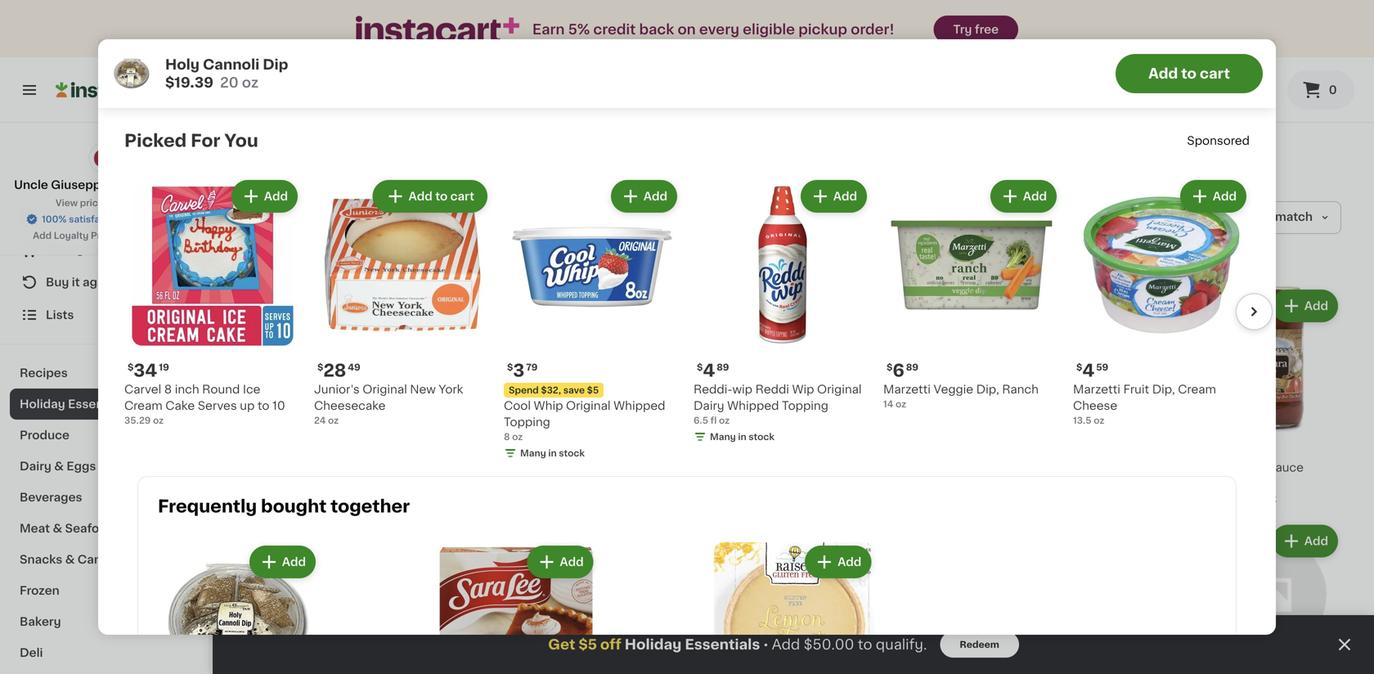 Task type: describe. For each thing, give the bounding box(es) containing it.
topping inside 'reddi-wip reddi wip original dairy whipped topping 6.5 fl oz'
[[782, 400, 829, 412]]

product group containing 28
[[314, 177, 491, 427]]

cookies
[[124, 60, 171, 71]]

19
[[159, 363, 169, 372]]

many in stock down marinara
[[1213, 494, 1278, 503]]

save inside product group
[[564, 386, 585, 395]]

credit
[[594, 23, 636, 36]]

guarantee
[[126, 215, 173, 224]]

35.29
[[124, 416, 151, 425]]

100% satisfaction guarantee button
[[25, 209, 183, 226]]

add to cart inside product group
[[409, 191, 475, 202]]

recipes link
[[10, 358, 199, 389]]

100%
[[42, 215, 67, 224]]

nsored
[[1210, 135, 1250, 146]]

100% satisfaction guarantee
[[42, 215, 173, 224]]

dairy inside 'reddi-wip reddi wip original dairy whipped topping 6.5 fl oz'
[[694, 400, 725, 412]]

0 horizontal spatial save
[[145, 231, 166, 240]]

deli link
[[10, 637, 199, 669]]

1 vertical spatial add to cart button
[[374, 182, 486, 211]]

qualify.
[[876, 638, 927, 652]]

0 vertical spatial essentials
[[348, 144, 476, 167]]

bakery
[[20, 616, 61, 628]]

try free
[[954, 24, 999, 35]]

1 vertical spatial holiday essentials
[[20, 399, 128, 410]]

lists
[[46, 309, 74, 321]]

holy
[[165, 58, 200, 72]]

oz inside marzetti fruit dip, cream cheese 13.5 oz
[[1094, 416, 1105, 425]]

frozen link
[[10, 575, 199, 606]]

28
[[324, 362, 346, 379]]

$ 4 59
[[1077, 362, 1109, 379]]

picked for you
[[124, 132, 258, 149]]

recipes
[[20, 367, 68, 379]]

$ 4 89
[[697, 362, 729, 379]]

to inside carvel 8 inch round ice cream cake serves up to 10 35.29 oz
[[258, 400, 270, 412]]

all stores
[[172, 86, 215, 95]]

produce
[[20, 430, 70, 441]]

0
[[1330, 84, 1338, 96]]

frozen
[[20, 585, 60, 597]]

20
[[220, 76, 239, 90]]

cool
[[504, 400, 531, 412]]

original inside 'reddi-wip reddi wip original dairy whipped topping 6.5 fl oz'
[[818, 384, 862, 395]]

0 horizontal spatial dairy
[[20, 461, 51, 472]]

4 for reddi-wip reddi wip original dairy whipped topping
[[703, 362, 715, 379]]

essentials inside treatment tracker modal dialog
[[685, 638, 760, 652]]

many in stock down cool whip original whipped topping 8 oz
[[520, 449, 585, 458]]

3
[[513, 362, 525, 379]]

oz inside 'reddi-wip reddi wip original dairy whipped topping 6.5 fl oz'
[[719, 416, 730, 425]]

dip
[[263, 58, 288, 72]]

1 horizontal spatial add to cart button
[[1116, 54, 1263, 93]]

cake
[[166, 400, 195, 412]]

shrimp
[[1074, 43, 1114, 55]]

carvel 8 inch round ice cream cake serves up to 10 35.29 oz
[[124, 384, 285, 425]]

snacks & candy
[[20, 554, 117, 565]]

6.5
[[694, 416, 709, 425]]

lists link
[[10, 299, 199, 331]]

reddi-
[[694, 384, 733, 395]]

order!
[[851, 23, 895, 36]]

many left $ 10
[[520, 449, 546, 458]]

dip, for 4
[[1153, 384, 1176, 395]]

all
[[172, 86, 184, 95]]

fruit
[[1124, 384, 1150, 395]]

spo nsored
[[1188, 135, 1250, 146]]

1 horizontal spatial cart
[[1200, 67, 1231, 81]]

add loyalty program to save
[[33, 231, 166, 240]]

free
[[975, 24, 999, 35]]

beverages
[[20, 492, 82, 503]]

cream inside carvel 8 inch round ice cream cake serves up to 10 35.29 oz
[[124, 400, 163, 412]]

stock down 'reddi-wip reddi wip original dairy whipped topping 6.5 fl oz'
[[749, 432, 775, 441]]

uncle
[[14, 179, 48, 191]]

ranch
[[1003, 384, 1039, 395]]

earn 5% credit back on every eligible pickup order!
[[533, 23, 895, 36]]

cart inside item carousel region
[[451, 191, 475, 202]]

loyalty
[[54, 231, 89, 240]]

& for meat
[[53, 523, 62, 534]]

& for dairy
[[54, 461, 64, 472]]

back
[[640, 23, 675, 36]]

giuseppe's
[[51, 179, 118, 191]]

junior's original new york cheesecake 24 oz
[[314, 384, 463, 425]]

$ for $ 4 89
[[697, 363, 703, 372]]

ug marinara sauce
[[1197, 462, 1304, 474]]

eggs
[[67, 461, 96, 472]]

instacart logo image
[[56, 80, 154, 100]]

$5 inside treatment tracker modal dialog
[[579, 638, 597, 652]]

oz inside marzetti veggie dip, ranch 14 oz
[[896, 400, 907, 409]]

$ for $ 28 49
[[318, 363, 324, 372]]

24
[[314, 416, 326, 425]]

stock inside button
[[301, 494, 326, 503]]

view pricing policy
[[56, 198, 143, 207]]

oz inside holy cannoli dip $19.39 20 oz
[[242, 76, 259, 90]]

$5 inside item carousel region
[[587, 386, 599, 395]]

redeem
[[960, 640, 1000, 649]]

veggie
[[934, 384, 974, 395]]

10 inside carvel 8 inch round ice cream cake serves up to 10 35.29 oz
[[273, 400, 285, 412]]

wip
[[793, 384, 815, 395]]

york
[[439, 384, 463, 395]]

get
[[548, 638, 576, 652]]

pricing
[[80, 198, 112, 207]]

original inside junior's original new york cheesecake 24 oz
[[363, 384, 407, 395]]

seafood
[[65, 523, 115, 534]]

79
[[526, 363, 538, 372]]

$ 26 29
[[724, 440, 767, 458]]

round
[[202, 384, 240, 395]]

ready
[[1152, 84, 1193, 96]]

dairy & eggs link
[[10, 451, 199, 482]]

fl
[[711, 416, 717, 425]]

deli
[[20, 647, 43, 659]]

ug
[[1197, 462, 1213, 474]]

& for snacks
[[65, 554, 75, 565]]

dairy & eggs
[[20, 461, 96, 472]]

in left 29
[[738, 432, 747, 441]]

to inside treatment tracker modal dialog
[[858, 638, 873, 652]]

59
[[1097, 363, 1109, 372]]

redeem button
[[941, 632, 1019, 658]]

eligible
[[743, 23, 795, 36]]

cheesecake
[[314, 400, 386, 412]]

marzetti for 4
[[1074, 384, 1121, 395]]

26
[[730, 440, 753, 458]]

spend $32, save $5
[[509, 386, 599, 395]]

chocolate
[[179, 43, 238, 55]]

$19.39 element
[[404, 438, 549, 460]]

produce link
[[10, 420, 199, 451]]

10 inside holiday essentials main content
[[572, 440, 592, 458]]

marzetti for 6
[[884, 384, 931, 395]]



Task type: locate. For each thing, give the bounding box(es) containing it.
many in stock button
[[245, 286, 391, 509]]

14 inside marzetti veggie dip, ranch 14 oz
[[884, 400, 894, 409]]

oz right fl
[[719, 416, 730, 425]]

topping
[[782, 400, 829, 412], [504, 417, 551, 428]]

1 horizontal spatial marzetti
[[1074, 384, 1121, 395]]

1 dip, from the left
[[977, 384, 1000, 395]]

marzetti up the cheese
[[1074, 384, 1121, 395]]

whipped inside 'reddi-wip reddi wip original dairy whipped topping 6.5 fl oz'
[[728, 400, 779, 412]]

4
[[703, 362, 715, 379], [1083, 362, 1095, 379]]

stock
[[749, 432, 775, 441], [559, 449, 585, 458], [301, 494, 326, 503], [1252, 494, 1278, 503]]

$5 left the off
[[579, 638, 597, 652]]

product group containing 10
[[563, 286, 708, 509]]

0 vertical spatial $5
[[587, 386, 599, 395]]

1 vertical spatial holiday
[[20, 399, 65, 410]]

many in stock down fl
[[710, 432, 775, 441]]

oz inside gourmet chocolate chunk cookies 14 oz
[[137, 76, 147, 85]]

oz down cool
[[512, 432, 523, 441]]

cannoli
[[203, 58, 260, 72]]

0 vertical spatial cream
[[1179, 384, 1217, 395]]

1 vertical spatial cream
[[124, 400, 163, 412]]

0 horizontal spatial add to cart
[[409, 191, 475, 202]]

$ for $ 4 59
[[1077, 363, 1083, 372]]

many down marinara
[[1213, 494, 1239, 503]]

0 vertical spatial topping
[[782, 400, 829, 412]]

0 horizontal spatial 14
[[124, 76, 134, 85]]

$5
[[587, 386, 599, 395], [579, 638, 597, 652]]

uncle giuseppe's marketplace logo image
[[89, 142, 120, 173]]

1 horizontal spatial whipped
[[728, 400, 779, 412]]

& left eggs
[[54, 461, 64, 472]]

1 vertical spatial topping
[[504, 417, 551, 428]]

0 vertical spatial cart
[[1200, 67, 1231, 81]]

$ 34 19
[[128, 362, 169, 379]]

for
[[191, 132, 221, 149]]

marinara
[[1216, 462, 1266, 474]]

0 horizontal spatial 8
[[164, 384, 172, 395]]

89 up reddi-
[[717, 363, 729, 372]]

together
[[331, 498, 410, 515]]

0 vertical spatial add to cart
[[1149, 67, 1231, 81]]

1 horizontal spatial holiday
[[245, 144, 343, 167]]

89 inside $ 4 89
[[717, 363, 729, 372]]

you
[[224, 132, 258, 149]]

2 vertical spatial &
[[65, 554, 75, 565]]

$6.89 element
[[1197, 438, 1342, 460]]

4 up reddi-
[[703, 362, 715, 379]]

0 horizontal spatial add to cart button
[[374, 182, 486, 211]]

$ inside $ 10
[[566, 441, 572, 450]]

uncle giuseppe's marketplace link
[[14, 142, 195, 193]]

$ left "79"
[[507, 363, 513, 372]]

2 horizontal spatial essentials
[[685, 638, 760, 652]]

shop link
[[10, 200, 199, 233]]

whip
[[534, 400, 563, 412]]

$ down spend $32, save $5
[[566, 441, 572, 450]]

$ for $ 6 89
[[887, 363, 893, 372]]

12:35pm
[[1215, 84, 1268, 96]]

holiday essentials main content
[[213, 123, 1375, 674]]

2 vertical spatial holiday
[[625, 638, 682, 652]]

holiday essentials link
[[10, 389, 199, 420]]

candy
[[78, 554, 117, 565]]

0 horizontal spatial dip,
[[977, 384, 1000, 395]]

oz inside carvel 8 inch round ice cream cake serves up to 10 35.29 oz
[[153, 416, 164, 425]]

5%
[[568, 23, 590, 36]]

8 inside carvel 8 inch round ice cream cake serves up to 10 35.29 oz
[[164, 384, 172, 395]]

2 89 from the left
[[907, 363, 919, 372]]

2 whipped from the left
[[728, 400, 779, 412]]

marzetti veggie dip, ranch 14 oz
[[884, 384, 1039, 409]]

oz down $ 6 89
[[896, 400, 907, 409]]

cream up 35.29
[[124, 400, 163, 412]]

add
[[1149, 67, 1179, 81], [264, 191, 288, 202], [409, 191, 433, 202], [644, 191, 668, 202], [834, 191, 858, 202], [1024, 191, 1047, 202], [1213, 191, 1237, 202], [33, 231, 52, 240], [354, 300, 378, 312], [512, 300, 536, 312], [988, 300, 1012, 312], [1147, 300, 1170, 312], [1305, 300, 1329, 312], [512, 536, 536, 547], [829, 536, 853, 547], [1305, 536, 1329, 547], [282, 556, 306, 568], [560, 556, 584, 568], [838, 556, 862, 568], [772, 638, 801, 652]]

uncle giuseppe's marketplace
[[14, 179, 195, 191]]

2 horizontal spatial holiday
[[625, 638, 682, 652]]

many in stock
[[710, 432, 775, 441], [520, 449, 585, 458], [262, 494, 326, 503], [1213, 494, 1278, 503]]

8 down cool
[[504, 432, 510, 441]]

$ inside $ 6 89
[[887, 363, 893, 372]]

many in stock inside button
[[262, 494, 326, 503]]

1 vertical spatial add to cart
[[409, 191, 475, 202]]

ice
[[243, 384, 261, 395]]

$ inside $ 3 79
[[507, 363, 513, 372]]

by
[[1196, 84, 1212, 96]]

14 inside gourmet chocolate chunk cookies 14 oz
[[124, 76, 134, 85]]

4 for marzetti fruit dip, cream cheese
[[1083, 362, 1095, 379]]

inch
[[175, 384, 199, 395]]

original left new
[[363, 384, 407, 395]]

0 vertical spatial 8
[[164, 384, 172, 395]]

reddi-wip reddi wip original dairy whipped topping 6.5 fl oz
[[694, 384, 862, 425]]

0 horizontal spatial essentials
[[68, 399, 128, 410]]

gourmet chocolate chunk cookies 14 oz
[[124, 43, 278, 85]]

dip, inside marzetti veggie dip, ranch 14 oz
[[977, 384, 1000, 395]]

$50.00
[[804, 638, 855, 652]]

89 right 6
[[907, 363, 919, 372]]

picked
[[124, 132, 187, 149]]

$ for $ 10
[[566, 441, 572, 450]]

many down fl
[[710, 432, 736, 441]]

1 vertical spatial essentials
[[68, 399, 128, 410]]

meat
[[20, 523, 50, 534]]

10 right up
[[273, 400, 285, 412]]

1 horizontal spatial dairy
[[694, 400, 725, 412]]

$ 3 79
[[507, 362, 538, 379]]

0 horizontal spatial 10
[[273, 400, 285, 412]]

1 vertical spatial 10
[[572, 440, 592, 458]]

original inside cool whip original whipped topping 8 oz
[[566, 400, 611, 412]]

marzetti inside marzetti veggie dip, ranch 14 oz
[[884, 384, 931, 395]]

$ up marzetti veggie dip, ranch 14 oz at the right of the page
[[887, 363, 893, 372]]

1 marzetti from the left
[[884, 384, 931, 395]]

14 for gourmet
[[124, 76, 134, 85]]

& inside the meat & seafood link
[[53, 523, 62, 534]]

14 down cookies
[[124, 76, 134, 85]]

oz inside cool whip original whipped topping 8 oz
[[512, 432, 523, 441]]

marzetti inside marzetti fruit dip, cream cheese 13.5 oz
[[1074, 384, 1121, 395]]

product group containing 34
[[124, 177, 301, 427]]

$ for $ 26 29
[[724, 441, 730, 450]]

treatment tracker modal dialog
[[213, 615, 1375, 674]]

0 horizontal spatial cart
[[451, 191, 475, 202]]

$
[[128, 363, 134, 372], [318, 363, 324, 372], [507, 363, 513, 372], [697, 363, 703, 372], [887, 363, 893, 372], [1077, 363, 1083, 372], [724, 441, 730, 450], [566, 441, 572, 450]]

1 horizontal spatial save
[[564, 386, 585, 395]]

original down spend $32, save $5
[[566, 400, 611, 412]]

34
[[134, 362, 157, 379]]

sauce
[[1269, 462, 1304, 474]]

oz inside junior's original new york cheesecake 24 oz
[[328, 416, 339, 425]]

0 horizontal spatial holiday
[[20, 399, 65, 410]]

$ for $ 3 79
[[507, 363, 513, 372]]

14 down 6
[[884, 400, 894, 409]]

0 horizontal spatial cream
[[124, 400, 163, 412]]

many inside many in stock button
[[262, 494, 288, 503]]

product group
[[124, 177, 301, 427], [314, 177, 491, 427], [504, 177, 681, 463], [694, 177, 871, 447], [884, 177, 1061, 411], [1074, 177, 1250, 427], [245, 286, 391, 509], [404, 286, 549, 509], [563, 286, 708, 509], [721, 286, 866, 489], [880, 286, 1025, 505], [1038, 286, 1184, 489], [1197, 286, 1342, 509], [404, 522, 549, 674], [721, 522, 866, 674], [1197, 522, 1342, 674], [158, 543, 319, 674], [436, 543, 597, 674], [714, 543, 875, 674]]

topping inside cool whip original whipped topping 8 oz
[[504, 417, 551, 428]]

$5 up cool whip original whipped topping 8 oz
[[587, 386, 599, 395]]

in left $ 10
[[549, 449, 557, 458]]

1 horizontal spatial essentials
[[348, 144, 476, 167]]

many right frequently
[[262, 494, 288, 503]]

2 marzetti from the left
[[1074, 384, 1121, 395]]

1 4 from the left
[[703, 362, 715, 379]]

meat & seafood link
[[10, 513, 199, 544]]

1 horizontal spatial add to cart
[[1149, 67, 1231, 81]]

0 vertical spatial save
[[145, 231, 166, 240]]

pickup
[[799, 23, 848, 36]]

buy it again
[[46, 277, 115, 288]]

1 horizontal spatial 14
[[884, 400, 894, 409]]

cream right fruit
[[1179, 384, 1217, 395]]

oz
[[137, 76, 147, 85], [242, 76, 259, 90], [896, 400, 907, 409], [153, 416, 164, 425], [328, 416, 339, 425], [719, 416, 730, 425], [1094, 416, 1105, 425], [512, 432, 523, 441]]

topping down cool
[[504, 417, 551, 428]]

snacks & candy link
[[10, 544, 199, 575]]

4 left the 59
[[1083, 362, 1095, 379]]

10 down spend $32, save $5
[[572, 440, 592, 458]]

product group containing 26
[[721, 286, 866, 489]]

1 horizontal spatial 8
[[504, 432, 510, 441]]

0 vertical spatial add to cart button
[[1116, 54, 1263, 93]]

satisfaction
[[69, 215, 124, 224]]

stock down cool whip original whipped topping 8 oz
[[559, 449, 585, 458]]

None search field
[[234, 67, 686, 113]]

$ up junior's
[[318, 363, 324, 372]]

1 horizontal spatial topping
[[782, 400, 829, 412]]

1 horizontal spatial 10
[[572, 440, 592, 458]]

policy
[[115, 198, 143, 207]]

topping down the wip
[[782, 400, 829, 412]]

oz right 20
[[242, 76, 259, 90]]

2 4 from the left
[[1083, 362, 1095, 379]]

again
[[83, 277, 115, 288]]

& inside snacks & candy link
[[65, 554, 75, 565]]

1 vertical spatial 14
[[884, 400, 894, 409]]

view
[[56, 198, 78, 207]]

1 vertical spatial dairy
[[20, 461, 51, 472]]

it
[[72, 277, 80, 288]]

2 horizontal spatial original
[[818, 384, 862, 395]]

1 vertical spatial 8
[[504, 432, 510, 441]]

$ inside $ 4 89
[[697, 363, 703, 372]]

product group containing 6
[[884, 177, 1061, 411]]

14 for marzetti
[[884, 400, 894, 409]]

2 dip, from the left
[[1153, 384, 1176, 395]]

0 vertical spatial 14
[[124, 76, 134, 85]]

& right meat
[[53, 523, 62, 534]]

$ 28 49
[[318, 362, 361, 379]]

dip, inside marzetti fruit dip, cream cheese 13.5 oz
[[1153, 384, 1176, 395]]

$ left the 59
[[1077, 363, 1083, 372]]

product group containing 3
[[504, 177, 681, 463]]

in left the together
[[290, 494, 298, 503]]

save
[[145, 231, 166, 240], [564, 386, 585, 395]]

0 horizontal spatial 4
[[703, 362, 715, 379]]

0 horizontal spatial topping
[[504, 417, 551, 428]]

holiday essentials inside main content
[[245, 144, 476, 167]]

holiday inside treatment tracker modal dialog
[[625, 638, 682, 652]]

save right $32,
[[564, 386, 585, 395]]

holy cannoli dip $19.39 20 oz
[[165, 58, 288, 90]]

junior's
[[314, 384, 360, 395]]

2 vertical spatial essentials
[[685, 638, 760, 652]]

earn
[[533, 23, 565, 36]]

cream inside marzetti fruit dip, cream cheese 13.5 oz
[[1179, 384, 1217, 395]]

$ inside $ 28 49
[[318, 363, 324, 372]]

&
[[54, 461, 64, 472], [53, 523, 62, 534], [65, 554, 75, 565]]

0 horizontal spatial holiday essentials
[[20, 399, 128, 410]]

1 horizontal spatial original
[[566, 400, 611, 412]]

0 vertical spatial &
[[54, 461, 64, 472]]

oz down cookies
[[137, 76, 147, 85]]

$ up the carvel
[[128, 363, 134, 372]]

oz right 24
[[328, 416, 339, 425]]

buy
[[46, 277, 69, 288]]

1 vertical spatial cart
[[451, 191, 475, 202]]

dip, for 6
[[977, 384, 1000, 395]]

add button
[[233, 182, 296, 211], [613, 182, 676, 211], [803, 182, 866, 211], [992, 182, 1056, 211], [1182, 182, 1245, 211], [323, 291, 386, 321], [481, 291, 545, 321], [957, 291, 1020, 321], [1115, 291, 1179, 321], [1274, 291, 1337, 321], [481, 527, 545, 556], [798, 527, 862, 556], [1274, 527, 1337, 556], [251, 547, 314, 577], [529, 547, 592, 577], [807, 547, 870, 577]]

$22.79 per pound element
[[694, 20, 871, 41]]

89 for 4
[[717, 363, 729, 372]]

0 button
[[1288, 70, 1355, 110]]

$ inside $ 34 19
[[128, 363, 134, 372]]

89 inside $ 6 89
[[907, 363, 919, 372]]

1 vertical spatial save
[[564, 386, 585, 395]]

0 vertical spatial 10
[[273, 400, 285, 412]]

dip, right fruit
[[1153, 384, 1176, 395]]

in down marinara
[[1241, 494, 1249, 503]]

add inside treatment tracker modal dialog
[[772, 638, 801, 652]]

whipped inside cool whip original whipped topping 8 oz
[[614, 400, 666, 412]]

13.5
[[1074, 416, 1092, 425]]

in inside button
[[290, 494, 298, 503]]

1 vertical spatial $5
[[579, 638, 597, 652]]

many in stock left the together
[[262, 494, 326, 503]]

0 vertical spatial holiday essentials
[[245, 144, 476, 167]]

1 horizontal spatial 89
[[907, 363, 919, 372]]

1 horizontal spatial cream
[[1179, 384, 1217, 395]]

1 horizontal spatial dip,
[[1153, 384, 1176, 395]]

0 horizontal spatial 89
[[717, 363, 729, 372]]

0 horizontal spatial whipped
[[614, 400, 666, 412]]

many
[[710, 432, 736, 441], [520, 449, 546, 458], [262, 494, 288, 503], [1213, 494, 1239, 503]]

0 horizontal spatial original
[[363, 384, 407, 395]]

dairy down produce
[[20, 461, 51, 472]]

8 inside cool whip original whipped topping 8 oz
[[504, 432, 510, 441]]

marzetti down $ 6 89
[[884, 384, 931, 395]]

0 horizontal spatial marzetti
[[884, 384, 931, 395]]

cheese
[[1074, 400, 1118, 412]]

stock left the together
[[301, 494, 326, 503]]

stock down "ug marinara sauce"
[[1252, 494, 1278, 503]]

item carousel region
[[101, 170, 1273, 470]]

marketplace
[[120, 179, 195, 191]]

save down the guarantee
[[145, 231, 166, 240]]

$ inside $ 4 59
[[1077, 363, 1083, 372]]

instacart plus icon image
[[356, 16, 520, 43]]

0 vertical spatial holiday
[[245, 144, 343, 167]]

dip, left ranch
[[977, 384, 1000, 395]]

14
[[124, 76, 134, 85], [884, 400, 894, 409]]

carvel
[[124, 384, 161, 395]]

dairy up fl
[[694, 400, 725, 412]]

1 89 from the left
[[717, 363, 729, 372]]

spend
[[509, 386, 539, 395]]

8 left inch
[[164, 384, 172, 395]]

1 vertical spatial &
[[53, 523, 62, 534]]

ready by 12:35pm link
[[1126, 80, 1268, 100]]

oz right 35.29
[[153, 416, 164, 425]]

cool whip original whipped topping 8 oz
[[504, 400, 666, 441]]

original right the wip
[[818, 384, 862, 395]]

1 horizontal spatial 4
[[1083, 362, 1095, 379]]

bakery link
[[10, 606, 199, 637]]

$ left 29
[[724, 441, 730, 450]]

& inside dairy & eggs link
[[54, 461, 64, 472]]

1 whipped from the left
[[614, 400, 666, 412]]

$ up reddi-
[[697, 363, 703, 372]]

$19.39
[[165, 76, 214, 90]]

whipped
[[614, 400, 666, 412], [728, 400, 779, 412]]

89 for 6
[[907, 363, 919, 372]]

& left candy
[[65, 554, 75, 565]]

$ inside $ 26 29
[[724, 441, 730, 450]]

1 horizontal spatial holiday essentials
[[245, 144, 476, 167]]

0 vertical spatial dairy
[[694, 400, 725, 412]]

oz down the cheese
[[1094, 416, 1105, 425]]

stores
[[186, 86, 215, 95]]

$ for $ 34 19
[[128, 363, 134, 372]]



Task type: vqa. For each thing, say whether or not it's contained in the screenshot.
Original inside REDDI-WIP REDDI WIP ORIGINAL DAIRY WHIPPED TOPPING 6.5 FL OZ
yes



